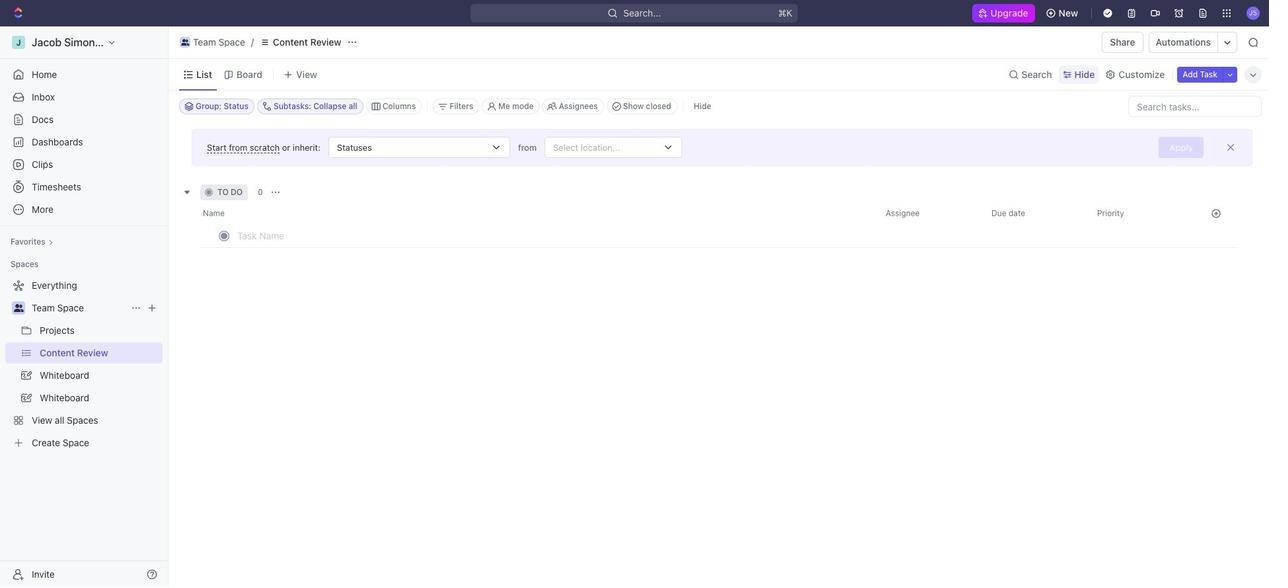 Task type: vqa. For each thing, say whether or not it's contained in the screenshot.
dialog
no



Task type: locate. For each thing, give the bounding box(es) containing it.
user group image
[[14, 304, 23, 312]]

tree
[[5, 275, 163, 453]]



Task type: describe. For each thing, give the bounding box(es) containing it.
user group image
[[181, 39, 189, 46]]

Search tasks... text field
[[1129, 97, 1261, 116]]

tree inside sidebar navigation
[[5, 275, 163, 453]]

Task Name text field
[[237, 225, 623, 246]]

sidebar navigation
[[0, 26, 171, 587]]

jacob simon's workspace, , element
[[12, 36, 25, 49]]



